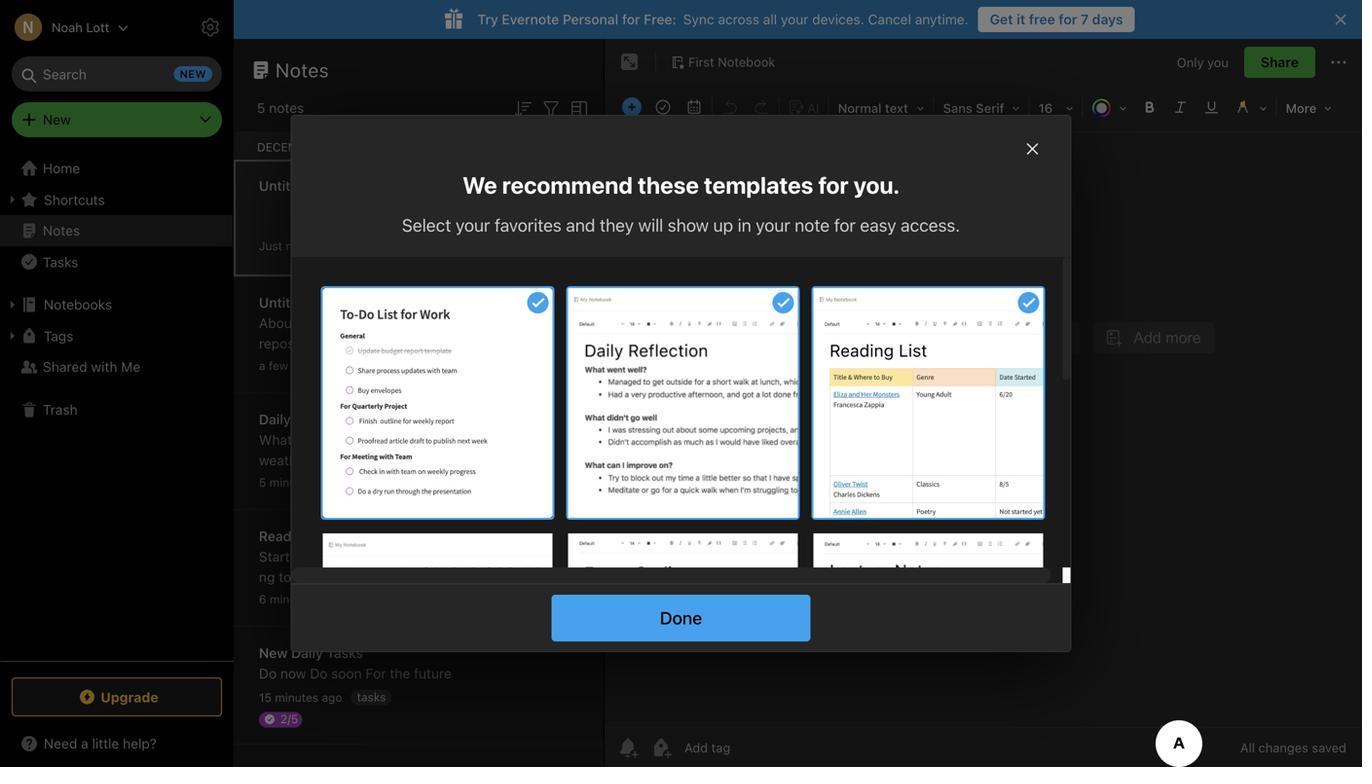 Task type: vqa. For each thing, say whether or not it's contained in the screenshot.
More actions image
no



Task type: describe. For each thing, give the bounding box(es) containing it.
notebooks
[[44, 297, 112, 313]]

underline image
[[1199, 94, 1226, 121]]

list
[[315, 528, 334, 545]]

get
[[990, 11, 1014, 27]]

add tag image
[[650, 736, 673, 760]]

they
[[600, 215, 634, 236]]

stock
[[365, 432, 399, 448]]

take
[[259, 610, 286, 626]]

expand notebooks image
[[5, 297, 20, 313]]

books
[[410, 549, 448, 565]]

first
[[689, 55, 715, 69]]

Search text field
[[25, 57, 208, 92]]

tip:
[[328, 590, 351, 606]]

information
[[501, 356, 573, 372]]

reading list
[[259, 528, 334, 545]]

font color image
[[1086, 94, 1134, 121]]

note
[[795, 215, 830, 236]]

we recommend these templates for you.
[[463, 171, 900, 199]]

luck
[[464, 452, 490, 469]]

will
[[639, 215, 664, 236]]

home link
[[0, 153, 234, 184]]

place.
[[286, 590, 324, 606]]

1 template from the left
[[327, 315, 382, 331]]

0 vertical spatial notes
[[276, 58, 329, 81]]

soon
[[331, 666, 362, 682]]

these
[[638, 171, 699, 199]]

trash
[[43, 402, 78, 418]]

collect
[[343, 336, 385, 352]]

minutes up and...
[[292, 359, 336, 373]]

up
[[714, 215, 734, 236]]

wanti
[[532, 549, 571, 565]]

free:
[[644, 11, 677, 27]]

shared
[[43, 359, 87, 375]]

anytime.
[[915, 11, 969, 27]]

a inside untitled about this template use this template as a central repository to collect all the most important infor mation about your trips. complete the information below and...
[[518, 315, 525, 331]]

for left you.
[[819, 171, 849, 199]]

free
[[1029, 11, 1056, 27]]

ago down collect at the left
[[339, 359, 359, 373]]

1 well? from the left
[[330, 432, 361, 448]]

untitled for untitled
[[259, 178, 310, 194]]

important
[[465, 336, 526, 352]]

and inside start (and finish) all the books you've been wanti ng to read and keep your ideas about them all in one place. tip: if you're reading a physical book, take pictu...
[[327, 569, 350, 585]]

central
[[529, 315, 573, 331]]

keep
[[354, 569, 384, 585]]

select your favorites and they will show up in your note for easy access.
[[402, 215, 961, 236]]

notebook
[[718, 55, 776, 69]]

tags
[[44, 328, 73, 344]]

across
[[718, 11, 760, 27]]

shortcuts button
[[0, 184, 233, 215]]

your left devices. at the top of the page
[[781, 11, 809, 27]]

15 minutes ago
[[259, 691, 342, 705]]

notes inside tree
[[43, 223, 80, 239]]

days
[[1093, 11, 1124, 27]]

for
[[366, 666, 386, 682]]

font family image
[[937, 94, 1027, 121]]

ago for 5 minutes ago
[[317, 476, 337, 490]]

notebooks link
[[0, 289, 233, 320]]

trips.
[[377, 356, 409, 372]]

1 horizontal spatial tasks
[[327, 645, 363, 661]]

reflection
[[295, 412, 356, 428]]

done
[[660, 608, 703, 629]]

for left free:
[[622, 11, 640, 27]]

read
[[295, 569, 323, 585]]

new button
[[12, 102, 222, 137]]

get it free for 7 days button
[[979, 7, 1135, 32]]

(and
[[294, 549, 322, 565]]

try
[[478, 11, 498, 27]]

just now
[[259, 239, 308, 253]]

repository
[[259, 336, 323, 352]]

get it free for 7 days
[[990, 11, 1124, 27]]

the down use
[[406, 336, 427, 352]]

cancel
[[869, 11, 912, 27]]

5 for 5 minutes ago
[[259, 476, 266, 490]]

mation
[[259, 336, 565, 372]]

ago for 15 minutes ago
[[322, 691, 342, 705]]

your left 'note'
[[756, 215, 791, 236]]

shortcuts
[[44, 192, 105, 208]]

first notebook
[[689, 55, 776, 69]]

insert image
[[618, 94, 647, 121]]

2 well? from the left
[[547, 432, 578, 448]]

add a reminder image
[[617, 736, 640, 760]]

new for new daily tasks
[[259, 645, 288, 661]]

2/5
[[281, 713, 298, 726]]

start (and finish) all the books you've been wanti ng to read and keep your ideas about them all in one place. tip: if you're reading a physical book, take pictu...
[[259, 549, 571, 626]]

pictu...
[[290, 610, 333, 626]]

minutes for 15 minutes ago
[[275, 691, 319, 705]]

you're
[[367, 590, 406, 606]]

a few minutes ago
[[259, 359, 359, 373]]

0 horizontal spatial what
[[259, 432, 292, 448]]

share
[[1261, 54, 1300, 70]]

do now do soon for the future
[[259, 666, 452, 682]]

the down important
[[477, 356, 498, 372]]

show
[[668, 215, 709, 236]]

close image
[[1021, 137, 1045, 161]]

them
[[497, 569, 529, 585]]

it
[[1017, 11, 1026, 27]]

shared with me
[[43, 359, 141, 375]]

shared with me link
[[0, 352, 233, 383]]

trash link
[[0, 395, 233, 426]]

reading
[[259, 528, 311, 545]]

personal
[[563, 11, 619, 27]]

didn't
[[487, 432, 523, 448]]

1 this from the left
[[301, 315, 324, 331]]

share button
[[1245, 47, 1316, 78]]

settings image
[[199, 16, 222, 39]]

first notebook button
[[664, 49, 783, 76]]

5 notes
[[257, 100, 304, 116]]



Task type: locate. For each thing, give the bounding box(es) containing it.
now for just
[[286, 239, 308, 253]]

minutes for 6 minutes ago
[[270, 593, 314, 606]]

2 vertical spatial a
[[461, 590, 468, 606]]

a left few
[[259, 359, 266, 373]]

evernote
[[502, 11, 559, 27]]

for right 'note'
[[835, 215, 856, 236]]

finish)
[[326, 549, 365, 565]]

1 vertical spatial tasks
[[327, 645, 363, 661]]

1 horizontal spatial and
[[566, 215, 596, 236]]

ago up pictu...
[[317, 593, 337, 606]]

for inside button
[[1059, 11, 1078, 27]]

all inside untitled about this template use this template as a central repository to collect all the most important infor mation about your trips. complete the information below and...
[[389, 336, 403, 352]]

what up weather
[[259, 432, 292, 448]]

try evernote personal for free: sync across all your devices. cancel anytime.
[[478, 11, 969, 27]]

0 vertical spatial daily
[[259, 412, 291, 428]]

1 vertical spatial about
[[457, 569, 493, 585]]

all
[[763, 11, 777, 27], [389, 336, 403, 352], [368, 549, 382, 565], [532, 569, 546, 585]]

1 horizontal spatial to
[[327, 336, 339, 352]]

heading level image
[[832, 94, 932, 121]]

6
[[259, 593, 267, 606]]

5
[[257, 100, 265, 116], [259, 476, 266, 490]]

you've
[[452, 549, 493, 565]]

in inside start (and finish) all the books you've been wanti ng to read and keep your ideas about them all in one place. tip: if you're reading a physical book, take pictu...
[[550, 569, 561, 585]]

to left collect at the left
[[327, 336, 339, 352]]

1 horizontal spatial new
[[259, 645, 288, 661]]

new
[[43, 112, 71, 128], [259, 645, 288, 661]]

to inside untitled about this template use this template as a central repository to collect all the most important infor mation about your trips. complete the information below and...
[[327, 336, 339, 352]]

2 template from the left
[[441, 315, 496, 331]]

daily down below
[[259, 412, 291, 428]]

select
[[402, 215, 451, 236]]

most
[[430, 336, 462, 352]]

1 vertical spatial notes
[[43, 223, 80, 239]]

just
[[259, 239, 283, 253]]

future
[[414, 666, 452, 682]]

your down collect at the left
[[345, 356, 373, 372]]

as
[[500, 315, 514, 331]]

None search field
[[25, 57, 208, 92]]

your up the you're
[[388, 569, 416, 585]]

2 untitled from the top
[[259, 295, 310, 311]]

0 vertical spatial 5
[[257, 100, 265, 116]]

bold image
[[1136, 94, 1164, 121]]

untitled
[[259, 178, 310, 194], [259, 295, 310, 311]]

what down went
[[313, 452, 346, 469]]

template up most
[[441, 315, 496, 331]]

ng
[[259, 549, 571, 585]]

0 horizontal spatial a
[[259, 359, 266, 373]]

saved
[[1313, 741, 1347, 755]]

devices.
[[813, 11, 865, 27]]

0 vertical spatial to
[[327, 336, 339, 352]]

2 horizontal spatial what
[[450, 432, 483, 448]]

1 vertical spatial daily
[[291, 645, 323, 661]]

1 horizontal spatial notes
[[276, 58, 329, 81]]

about inside start (and finish) all the books you've been wanti ng to read and keep your ideas about them all in one place. tip: if you're reading a physical book, take pictu...
[[457, 569, 493, 585]]

minutes up "2/5"
[[275, 691, 319, 705]]

15
[[259, 691, 272, 705]]

use
[[386, 315, 411, 331]]

to
[[327, 336, 339, 352], [279, 569, 291, 585]]

went
[[296, 432, 326, 448]]

favorites
[[495, 215, 562, 236]]

do down new daily tasks
[[310, 666, 328, 682]]

template
[[327, 315, 382, 331], [441, 315, 496, 331]]

ago
[[339, 359, 359, 373], [317, 476, 337, 490], [317, 593, 337, 606], [322, 691, 342, 705]]

this up repository at left top
[[301, 315, 324, 331]]

upgrade button
[[12, 678, 222, 717]]

me
[[121, 359, 141, 375]]

0 horizontal spatial do
[[259, 666, 277, 682]]

for left '7'
[[1059, 11, 1078, 27]]

0 horizontal spatial well?
[[330, 432, 361, 448]]

0 horizontal spatial and
[[327, 569, 350, 585]]

what up the luck
[[450, 432, 483, 448]]

now
[[286, 239, 308, 253], [280, 666, 306, 682]]

0 vertical spatial new
[[43, 112, 71, 128]]

new for new
[[43, 112, 71, 128]]

ago for 6 minutes ago
[[317, 593, 337, 606]]

0 horizontal spatial daily
[[259, 412, 291, 428]]

access.
[[901, 215, 961, 236]]

0 horizontal spatial new
[[43, 112, 71, 128]]

what went well? stock market what didn't go well? weather what can i improve on? luck
[[259, 432, 578, 469]]

0 vertical spatial in
[[738, 215, 752, 236]]

new inside popup button
[[43, 112, 71, 128]]

daily reflection
[[259, 412, 356, 428]]

expand note image
[[619, 51, 642, 74]]

tasks
[[43, 254, 78, 270], [327, 645, 363, 661]]

template up collect at the left
[[327, 315, 382, 331]]

well? right go
[[547, 432, 578, 448]]

tree containing home
[[0, 153, 234, 660]]

italic image
[[1168, 94, 1195, 121]]

tree
[[0, 153, 234, 660]]

on?
[[438, 452, 460, 469]]

this right use
[[414, 315, 437, 331]]

1 horizontal spatial daily
[[291, 645, 323, 661]]

more image
[[1280, 94, 1340, 121]]

and...
[[300, 377, 335, 393]]

1 vertical spatial to
[[279, 569, 291, 585]]

0 vertical spatial and
[[566, 215, 596, 236]]

below
[[259, 377, 296, 393]]

improve
[[384, 452, 434, 469]]

about inside untitled about this template use this template as a central repository to collect all the most important infor mation about your trips. complete the information below and...
[[306, 356, 342, 372]]

1 horizontal spatial do
[[310, 666, 328, 682]]

ideas
[[420, 569, 453, 585]]

a
[[518, 315, 525, 331], [259, 359, 266, 373], [461, 590, 468, 606]]

notes
[[269, 100, 304, 116]]

untitled about this template use this template as a central repository to collect all the most important infor mation about your trips. complete the information below and...
[[259, 295, 573, 393]]

to down 'start'
[[279, 569, 291, 585]]

do
[[259, 666, 277, 682], [310, 666, 328, 682]]

0 vertical spatial about
[[306, 356, 342, 372]]

to inside start (and finish) all the books you've been wanti ng to read and keep your ideas about them all in one place. tip: if you're reading a physical book, take pictu...
[[279, 569, 291, 585]]

a inside start (and finish) all the books you've been wanti ng to read and keep your ideas about them all in one place. tip: if you're reading a physical book, take pictu...
[[461, 590, 468, 606]]

5 for 5 notes
[[257, 100, 265, 116]]

now up 15 minutes ago
[[280, 666, 306, 682]]

in right up
[[738, 215, 752, 236]]

all up trips.
[[389, 336, 403, 352]]

the right for at the left bottom of the page
[[390, 666, 410, 682]]

physical
[[472, 590, 523, 606]]

1 vertical spatial new
[[259, 645, 288, 661]]

all changes saved
[[1241, 741, 1347, 755]]

notes down shortcuts at the left of page
[[43, 223, 80, 239]]

0 horizontal spatial this
[[301, 315, 324, 331]]

note preview image
[[323, 288, 553, 518], [568, 288, 798, 518], [814, 288, 1044, 518], [323, 534, 553, 764], [568, 534, 798, 764], [814, 534, 1044, 764]]

about
[[259, 315, 297, 331]]

about down you've
[[457, 569, 493, 585]]

do up the 15
[[259, 666, 277, 682]]

5 left notes
[[257, 100, 265, 116]]

untitled inside untitled about this template use this template as a central repository to collect all the most important infor mation about your trips. complete the information below and...
[[259, 295, 310, 311]]

0 vertical spatial a
[[518, 315, 525, 331]]

0 horizontal spatial notes
[[43, 223, 80, 239]]

new up home at the left top of the page
[[43, 112, 71, 128]]

all up the keep
[[368, 549, 382, 565]]

templates
[[704, 171, 814, 199]]

0 vertical spatial untitled
[[259, 178, 310, 194]]

all right across
[[763, 11, 777, 27]]

5 down weather
[[259, 476, 266, 490]]

easy
[[861, 215, 897, 236]]

font size image
[[1032, 94, 1081, 121]]

minutes down weather
[[270, 476, 313, 490]]

daily
[[259, 412, 291, 428], [291, 645, 323, 661]]

market
[[403, 432, 446, 448]]

0 horizontal spatial in
[[550, 569, 561, 585]]

and
[[566, 215, 596, 236], [327, 569, 350, 585]]

1 untitled from the top
[[259, 178, 310, 194]]

2 horizontal spatial a
[[518, 315, 525, 331]]

untitled up just now
[[259, 178, 310, 194]]

the
[[406, 336, 427, 352], [477, 356, 498, 372], [386, 549, 406, 565], [390, 666, 410, 682]]

0 vertical spatial now
[[286, 239, 308, 253]]

task image
[[650, 94, 677, 121]]

highlight image
[[1228, 94, 1275, 121]]

sync
[[684, 11, 715, 27]]

5 minutes ago
[[259, 476, 337, 490]]

reading
[[410, 590, 457, 606]]

home
[[43, 160, 80, 176]]

a right reading
[[461, 590, 468, 606]]

new daily tasks
[[259, 645, 363, 661]]

1 horizontal spatial this
[[414, 315, 437, 331]]

for
[[622, 11, 640, 27], [1059, 11, 1078, 27], [819, 171, 849, 199], [835, 215, 856, 236]]

your down "we"
[[456, 215, 490, 236]]

0 vertical spatial tasks
[[43, 254, 78, 270]]

in
[[738, 215, 752, 236], [550, 569, 561, 585]]

and left they
[[566, 215, 596, 236]]

0 horizontal spatial about
[[306, 356, 342, 372]]

1 vertical spatial now
[[280, 666, 306, 682]]

ago down went
[[317, 476, 337, 490]]

6 minutes ago
[[259, 593, 337, 606]]

note window element
[[605, 39, 1363, 768]]

1 vertical spatial untitled
[[259, 295, 310, 311]]

1 vertical spatial a
[[259, 359, 266, 373]]

1 horizontal spatial what
[[313, 452, 346, 469]]

in down wanti
[[550, 569, 561, 585]]

tasks button
[[0, 246, 233, 278]]

1 do from the left
[[259, 666, 277, 682]]

1 vertical spatial in
[[550, 569, 561, 585]]

weather
[[259, 452, 310, 469]]

1 horizontal spatial well?
[[547, 432, 578, 448]]

calendar event image
[[681, 94, 708, 121]]

minutes up take
[[270, 593, 314, 606]]

i
[[377, 452, 380, 469]]

untitled for untitled about this template use this template as a central repository to collect all the most important infor mation about your trips. complete the information below and...
[[259, 295, 310, 311]]

the left the books
[[386, 549, 406, 565]]

notes link
[[0, 215, 233, 246]]

2 this from the left
[[414, 315, 437, 331]]

your inside start (and finish) all the books you've been wanti ng to read and keep your ideas about them all in one place. tip: if you're reading a physical book, take pictu...
[[388, 569, 416, 585]]

1 vertical spatial 5
[[259, 476, 266, 490]]

only you
[[1178, 55, 1229, 69]]

1 horizontal spatial about
[[457, 569, 493, 585]]

the inside start (and finish) all the books you've been wanti ng to read and keep your ideas about them all in one place. tip: if you're reading a physical book, take pictu...
[[386, 549, 406, 565]]

new down take
[[259, 645, 288, 661]]

1 horizontal spatial in
[[738, 215, 752, 236]]

7
[[1081, 11, 1089, 27]]

infor
[[530, 336, 565, 352]]

0 horizontal spatial template
[[327, 315, 382, 331]]

ago down soon at the left
[[322, 691, 342, 705]]

tasks up notebooks
[[43, 254, 78, 270]]

untitled up about
[[259, 295, 310, 311]]

0 horizontal spatial tasks
[[43, 254, 78, 270]]

minutes for 5 minutes ago
[[270, 476, 313, 490]]

daily down pictu...
[[291, 645, 323, 661]]

0 horizontal spatial to
[[279, 569, 291, 585]]

we
[[463, 171, 497, 199]]

about up and...
[[306, 356, 342, 372]]

tasks up soon at the left
[[327, 645, 363, 661]]

now for do
[[280, 666, 306, 682]]

expand tags image
[[5, 328, 20, 344]]

2 do from the left
[[310, 666, 328, 682]]

can
[[350, 452, 373, 469]]

notes up notes
[[276, 58, 329, 81]]

a right as
[[518, 315, 525, 331]]

tasks inside button
[[43, 254, 78, 270]]

all up book,
[[532, 569, 546, 585]]

1 vertical spatial and
[[327, 569, 350, 585]]

your inside untitled about this template use this template as a central repository to collect all the most important infor mation about your trips. complete the information below and...
[[345, 356, 373, 372]]

if
[[355, 590, 363, 606]]

1 horizontal spatial a
[[461, 590, 468, 606]]

and up tip:
[[327, 569, 350, 585]]

well? up can
[[330, 432, 361, 448]]

been
[[497, 549, 528, 565]]

one
[[259, 590, 282, 606]]

1 horizontal spatial template
[[441, 315, 496, 331]]

Note Editor text field
[[605, 132, 1363, 728]]

tags button
[[0, 320, 233, 352]]

tasks
[[357, 691, 386, 704]]

only
[[1178, 55, 1205, 69]]

now right just
[[286, 239, 308, 253]]



